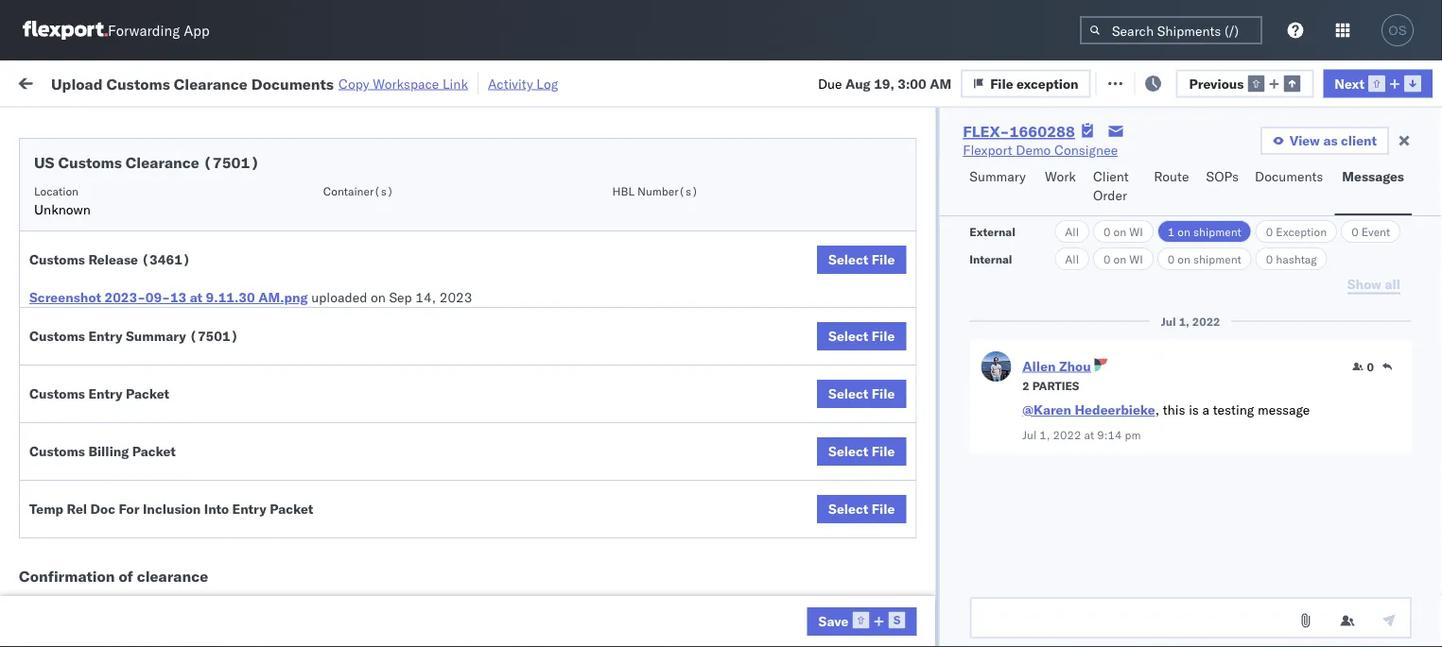 Task type: vqa. For each thing, say whether or not it's contained in the screenshot.
topmost '12,'
no



Task type: describe. For each thing, give the bounding box(es) containing it.
select file for customs release (3461)
[[828, 252, 895, 268]]

view as client button
[[1260, 127, 1389, 155]]

6 1846748 from the top
[[1085, 398, 1142, 414]]

appointment for 2nd schedule delivery appointment link from the bottom
[[155, 313, 233, 330]]

wi for 1
[[1129, 225, 1143, 239]]

delivery for 2nd schedule delivery appointment link from the bottom
[[103, 313, 151, 330]]

est, for am
[[361, 481, 390, 497]]

0 on shipment
[[1168, 252, 1241, 266]]

from for flex-1893174's schedule pickup from los angeles, ca "link"
[[147, 595, 175, 612]]

angeles, for first schedule pickup from los angeles, ca "link" from the top of the page
[[203, 221, 255, 237]]

7:00
[[304, 522, 333, 539]]

4 ceau7522281, from the top
[[1165, 314, 1262, 330]]

angeles, for flex-1893174's schedule pickup from los angeles, ca "link"
[[203, 595, 255, 612]]

pickup for flex-1846748's schedule pickup from los angeles, ca "link"
[[103, 346, 144, 362]]

zhou
[[1059, 358, 1091, 374]]

2
[[1022, 379, 1029, 393]]

5, for first schedule pickup from los angeles, ca "link" from the top of the page
[[422, 231, 434, 248]]

am.png
[[258, 289, 308, 306]]

4 nov from the top
[[394, 314, 419, 331]]

route button
[[1146, 160, 1199, 216]]

1893174
[[1085, 606, 1142, 622]]

ca for flex-1893174's schedule pickup from los angeles, ca "link"
[[43, 614, 61, 631]]

save button
[[807, 608, 917, 636]]

file for customs billing packet
[[872, 443, 895, 460]]

0 inside 0 button
[[1367, 360, 1374, 374]]

4 edt, from the top
[[361, 314, 391, 331]]

confirmation
[[19, 567, 115, 586]]

pickup for flex-1889466 schedule pickup from los angeles, ca "link"
[[103, 429, 144, 445]]

track
[[481, 73, 511, 90]]

1 resize handle column header from the left
[[270, 147, 293, 648]]

1 2:59 from the top
[[304, 190, 333, 206]]

@karen hedeerbieke button
[[1022, 402, 1155, 418]]

2 ceau7522281, hlxu6269489, hlxu803499 from the top
[[1165, 231, 1442, 247]]

7 schedule from the top
[[43, 480, 99, 496]]

2:59 am est, dec 14, 2022
[[304, 481, 478, 497]]

dec for 14,
[[393, 481, 418, 497]]

0 horizontal spatial file exception
[[990, 75, 1078, 91]]

2 1846748 from the top
[[1085, 231, 1142, 248]]

2022 inside @karen hedeerbieke , this is a testing message jul 1, 2022 at 9:14 pm
[[1053, 428, 1081, 442]]

clearance
[[137, 567, 208, 586]]

los up (3461)
[[178, 221, 199, 237]]

entry for packet
[[88, 386, 123, 402]]

5 resize handle column header from the left
[[792, 147, 815, 648]]

upload customs clearance documents
[[43, 387, 207, 423]]

(7501) for us customs clearance (7501)
[[203, 153, 259, 172]]

upload customs clearance documents link
[[43, 386, 269, 424]]

2:59 am edt, nov 5, 2022 for fifth schedule pickup from los angeles, ca button from the bottom
[[304, 231, 470, 248]]

bookings test consignee
[[825, 606, 975, 622]]

schedule pickup from los angeles, ca for flex-1889466
[[43, 429, 255, 464]]

1 fcl from the top
[[621, 190, 645, 206]]

flex-1893174
[[1044, 606, 1142, 622]]

2 schedule pickup from los angeles, ca link from the top
[[43, 261, 269, 299]]

5 schedule from the top
[[43, 346, 99, 362]]

hlxu6269489, for first schedule pickup from los angeles, ca "link" from the top of the page
[[1265, 231, 1362, 247]]

fcl for confirm pickup from los angeles, ca link on the left bottom
[[621, 522, 645, 539]]

schedule pickup from los angeles, ca button for flex-1846748
[[43, 345, 269, 384]]

due aug 19, 3:00 am
[[818, 75, 951, 91]]

documents for upload customs clearance documents copy workspace link
[[251, 74, 334, 93]]

@karen
[[1022, 402, 1071, 418]]

order
[[1093, 187, 1127, 204]]

schedule delivery appointment for 2nd schedule delivery appointment link from the bottom
[[43, 313, 233, 330]]

1 vertical spatial demo
[[755, 606, 790, 622]]

all for external
[[1065, 225, 1079, 239]]

filtered
[[19, 116, 65, 132]]

ceau7522281, for fifth schedule pickup from los angeles, ca button from the bottom
[[1165, 231, 1262, 247]]

2 resize handle column header from the left
[[480, 147, 503, 648]]

1 horizontal spatial 1,
[[1179, 314, 1189, 329]]

0 horizontal spatial flexport
[[702, 606, 751, 622]]

work
[[54, 69, 103, 95]]

pm
[[1125, 428, 1141, 442]]

5 ceau7522281, hlxu6269489, hlxu803499 from the top
[[1165, 356, 1442, 372]]

confirm for confirm pickup from los angeles, ca
[[43, 512, 92, 529]]

container(s)
[[323, 184, 394, 198]]

1 1846748 from the top
[[1085, 190, 1142, 206]]

2 horizontal spatial consignee
[[1054, 142, 1118, 158]]

file for temp rel doc for inclusion into entry packet
[[872, 501, 895, 518]]

dec for 23,
[[392, 522, 417, 539]]

clearance for us customs clearance (7501)
[[126, 153, 199, 172]]

hashtag
[[1276, 252, 1317, 266]]

copy
[[339, 75, 369, 92]]

allen zhou
[[1022, 358, 1091, 374]]

batch action button
[[1307, 68, 1431, 96]]

schedule pickup from los angeles, ca button for flex-1889466
[[43, 428, 269, 468]]

0 on wi for 1
[[1103, 225, 1143, 239]]

actions
[[1385, 155, 1424, 169]]

angeles, for flex-1846748's schedule pickup from los angeles, ca "link"
[[203, 346, 255, 362]]

ceau7522281, for upload customs clearance documents button
[[1165, 397, 1262, 414]]

6 hlxu803499 from the top
[[1366, 397, 1442, 414]]

summary button
[[962, 160, 1037, 216]]

2 parties button
[[1022, 377, 1079, 393]]

edt, for 4th schedule pickup from los angeles, ca "link" from the bottom
[[361, 273, 391, 289]]

clearance for upload customs clearance documents
[[146, 387, 207, 404]]

upload for upload customs clearance documents
[[43, 387, 86, 404]]

hlxu6269489, for the upload customs clearance documents link
[[1265, 397, 1362, 414]]

6 flex-1846748 from the top
[[1044, 398, 1142, 414]]

3 test123456 from the top
[[1288, 314, 1368, 331]]

entry for summary
[[88, 328, 123, 345]]

los up 13
[[178, 262, 199, 279]]

shipment for 1 on shipment
[[1193, 225, 1241, 239]]

testing
[[1213, 402, 1254, 418]]

ocean fcl for flex-1846748's schedule pickup from los angeles, ca "link"
[[579, 356, 645, 373]]

customs inside upload customs clearance documents
[[90, 387, 143, 404]]

doc
[[90, 501, 115, 518]]

3 schedule delivery appointment button from the top
[[43, 479, 233, 500]]

,
[[1155, 402, 1159, 418]]

5 flex-1846748 from the top
[[1044, 356, 1142, 373]]

1 schedule delivery appointment button from the top
[[43, 188, 233, 208]]

@karen hedeerbieke , this is a testing message jul 1, 2022 at 9:14 pm
[[1022, 402, 1310, 442]]

1 schedule pickup from los angeles, ca button from the top
[[43, 220, 269, 260]]

5 hlxu803499 from the top
[[1366, 356, 1442, 372]]

uploaded
[[311, 289, 367, 306]]

select file button for customs billing packet
[[817, 438, 906, 466]]

action
[[1377, 73, 1419, 90]]

client order button
[[1086, 160, 1146, 216]]

edt, for first schedule pickup from los angeles, ca "link" from the top of the page
[[361, 231, 391, 248]]

packet for customs billing packet
[[132, 443, 176, 460]]

7 resize handle column header from the left
[[1133, 147, 1155, 648]]

hbl number(s)
[[612, 184, 698, 198]]

3 ceau7522281, hlxu6269489, hlxu803499 from the top
[[1165, 272, 1442, 289]]

container numbers button
[[1155, 143, 1260, 177]]

ocean fcl for first schedule delivery appointment link from the bottom of the page
[[579, 481, 645, 497]]

2:59 for first schedule delivery appointment link from the bottom of the page
[[304, 481, 333, 497]]

ocean fcl for first schedule pickup from los angeles, ca "link" from the top of the page
[[579, 231, 645, 248]]

a
[[1202, 402, 1209, 418]]

23,
[[420, 522, 441, 539]]

1 schedule pickup from los angeles, ca link from the top
[[43, 220, 269, 258]]

5 nov from the top
[[394, 356, 419, 373]]

1 schedule pickup from los angeles, ca from the top
[[43, 221, 255, 256]]

1889466
[[1085, 439, 1142, 456]]

confirmation of clearance
[[19, 567, 208, 586]]

schedule pickup from los angeles, ca link for flex-1893174
[[43, 594, 269, 632]]

1 flex-1846748 from the top
[[1044, 190, 1142, 206]]

0 vertical spatial at
[[375, 73, 387, 90]]

view
[[1290, 132, 1320, 149]]

import
[[159, 73, 202, 90]]

3:00
[[898, 75, 926, 91]]

activity log
[[488, 75, 558, 92]]

copy workspace link button
[[339, 75, 468, 92]]

6 resize handle column header from the left
[[982, 147, 1004, 648]]

pickup for flex-1893174's schedule pickup from los angeles, ca "link"
[[103, 595, 144, 612]]

at inside @karen hedeerbieke , this is a testing message jul 1, 2022 at 9:14 pm
[[1084, 428, 1094, 442]]

4 schedule from the top
[[43, 313, 99, 330]]

205
[[434, 73, 459, 90]]

all button for external
[[1055, 220, 1089, 243]]

risk
[[390, 73, 412, 90]]

8 resize handle column header from the left
[[1256, 147, 1278, 648]]

3 resize handle column header from the left
[[547, 147, 569, 648]]

confirm pickup from los angeles, ca
[[43, 512, 247, 547]]

flex-1889466
[[1044, 439, 1142, 456]]

flexport. image
[[23, 21, 108, 40]]

0 on wi for 0
[[1103, 252, 1143, 266]]

my work
[[19, 69, 103, 95]]

documents inside button
[[1255, 168, 1323, 185]]

work button
[[1037, 160, 1086, 216]]

jul inside @karen hedeerbieke , this is a testing message jul 1, 2022 at 9:14 pm
[[1022, 428, 1037, 442]]

maeu9736123
[[1288, 606, 1384, 622]]

2 nov from the top
[[394, 231, 419, 248]]

hbl
[[612, 184, 634, 198]]

1 edt, from the top
[[361, 190, 391, 206]]

ca for flex-1846748's schedule pickup from los angeles, ca "link"
[[43, 365, 61, 381]]

into
[[204, 501, 229, 518]]

Search Shipments (/) text field
[[1080, 16, 1262, 44]]

from for first schedule pickup from los angeles, ca "link" from the top of the page
[[147, 221, 175, 237]]

screenshot 2023-09-13 at 9.11.30 am.png uploaded on sep 14, 2023
[[29, 289, 472, 306]]

los down upload customs clearance documents button
[[178, 429, 199, 445]]

1 schedule delivery appointment link from the top
[[43, 188, 233, 207]]

7:00 pm est, dec 23, 2022
[[304, 522, 477, 539]]

2 schedule pickup from los angeles, ca from the top
[[43, 262, 255, 298]]

0 horizontal spatial exception
[[1017, 75, 1078, 91]]

test123456 for flex-1846748's schedule pickup from los angeles, ca "link"
[[1288, 356, 1368, 373]]

4 2:59 from the top
[[304, 314, 333, 331]]

4 ceau7522281, hlxu6269489, hlxu803499 from the top
[[1165, 314, 1442, 330]]

4 hlxu6269489, from the top
[[1265, 314, 1362, 330]]

select file button for customs entry summary (7501)
[[817, 322, 906, 351]]

batch action
[[1337, 73, 1419, 90]]

all button for internal
[[1055, 248, 1089, 270]]

4 hlxu803499 from the top
[[1366, 314, 1442, 330]]

9 resize handle column header from the left
[[1408, 147, 1431, 648]]

19,
[[874, 75, 894, 91]]

1 horizontal spatial exception
[[1146, 73, 1208, 90]]

upload customs clearance documents copy workspace link
[[51, 74, 468, 93]]

4 5, from the top
[[422, 314, 434, 331]]

test123456 for the upload customs clearance documents link
[[1288, 398, 1368, 414]]

select file button for customs release (3461)
[[817, 246, 906, 274]]

2 schedule delivery appointment button from the top
[[43, 313, 233, 333]]

0 exception
[[1266, 225, 1327, 239]]

due
[[818, 75, 842, 91]]

1, inside @karen hedeerbieke , this is a testing message jul 1, 2022 at 9:14 pm
[[1039, 428, 1050, 442]]

sops button
[[1199, 160, 1247, 216]]

schedule delivery appointment for 3rd schedule delivery appointment link from the bottom
[[43, 189, 233, 205]]

los down 13
[[178, 346, 199, 362]]

exception
[[1276, 225, 1327, 239]]

select file for customs entry packet
[[828, 386, 895, 402]]

aug
[[845, 75, 871, 91]]

6 ceau7522281, hlxu6269489, hlxu803499 from the top
[[1165, 397, 1442, 414]]

0 horizontal spatial summary
[[126, 328, 186, 345]]

next
[[1335, 75, 1364, 91]]

2:59 am edt, nov 5, 2022 for schedule pickup from los angeles, ca button associated with flex-1846748
[[304, 356, 470, 373]]

2 hlxu803499 from the top
[[1366, 231, 1442, 247]]

flex id
[[1014, 155, 1049, 169]]

work inside work button
[[1045, 168, 1076, 185]]

0 horizontal spatial consignee
[[793, 606, 857, 622]]

file for customs entry packet
[[872, 386, 895, 402]]

customs left billing
[[29, 443, 85, 460]]

1 5, from the top
[[422, 190, 434, 206]]

from for 4th schedule pickup from los angeles, ca "link" from the bottom
[[147, 262, 175, 279]]

205 on track
[[434, 73, 511, 90]]

lhuu7894563, uetu5238478
[[1165, 439, 1358, 455]]

3 nov from the top
[[394, 273, 419, 289]]

3 schedule from the top
[[43, 262, 99, 279]]

0 horizontal spatial at
[[190, 289, 202, 306]]

sep
[[389, 289, 412, 306]]

1 nov from the top
[[394, 190, 419, 206]]

client
[[1341, 132, 1377, 149]]



Task type: locate. For each thing, give the bounding box(es) containing it.
0 vertical spatial documents
[[251, 74, 334, 93]]

0 horizontal spatial 1,
[[1039, 428, 1050, 442]]

1 vertical spatial shipment
[[1193, 252, 1241, 266]]

1 appointment from the top
[[155, 189, 233, 205]]

2 all from the top
[[1065, 252, 1079, 266]]

0 vertical spatial (7501)
[[203, 153, 259, 172]]

file exception down search shipments (/) text field
[[1120, 73, 1208, 90]]

appointment down 13
[[155, 313, 233, 330]]

pickup
[[103, 221, 144, 237], [103, 262, 144, 279], [103, 346, 144, 362], [103, 429, 144, 445], [95, 512, 136, 529], [103, 595, 144, 612]]

customs entry packet
[[29, 386, 169, 402]]

summary inside button
[[969, 168, 1026, 185]]

schedule pickup from los angeles, ca for flex-1846748
[[43, 346, 255, 381]]

0 vertical spatial appointment
[[155, 189, 233, 205]]

2022
[[438, 190, 470, 206], [438, 231, 470, 248], [438, 273, 470, 289], [438, 314, 470, 331], [1192, 314, 1220, 329], [438, 356, 470, 373], [1053, 428, 1081, 442], [445, 481, 478, 497], [444, 522, 477, 539]]

2 schedule from the top
[[43, 221, 99, 237]]

1 vertical spatial 14,
[[421, 481, 442, 497]]

0 vertical spatial entry
[[88, 328, 123, 345]]

shipment up 0 on shipment
[[1193, 225, 1241, 239]]

pickup up 2023-
[[103, 262, 144, 279]]

0 vertical spatial schedule delivery appointment link
[[43, 188, 233, 207]]

schedule up customs entry packet
[[43, 346, 99, 362]]

forwarding app link
[[23, 21, 210, 40]]

schedule up rel
[[43, 480, 99, 496]]

schedule pickup from los angeles, ca link for flex-1889466
[[43, 428, 269, 466]]

abcdefg78456546
[[1288, 439, 1415, 456]]

of
[[119, 567, 133, 586]]

pickup down the customs entry summary (7501)
[[103, 346, 144, 362]]

test123456 for 4th schedule pickup from los angeles, ca "link" from the bottom
[[1288, 273, 1368, 289]]

schedule delivery appointment up the for
[[43, 480, 233, 496]]

4 ca from the top
[[43, 448, 61, 464]]

schedule delivery appointment down 2023-
[[43, 313, 233, 330]]

documents for upload customs clearance documents
[[43, 406, 112, 423]]

2 vertical spatial entry
[[232, 501, 266, 518]]

clearance for upload customs clearance documents copy workspace link
[[174, 74, 248, 93]]

rel
[[67, 501, 87, 518]]

fcl for first schedule delivery appointment link from the bottom of the page
[[621, 481, 645, 497]]

1 vertical spatial all button
[[1055, 248, 1089, 270]]

2 vertical spatial at
[[1084, 428, 1094, 442]]

messages button
[[1335, 160, 1412, 216]]

dec left 23,
[[392, 522, 417, 539]]

1 vertical spatial flexport demo consignee
[[702, 606, 857, 622]]

2 vertical spatial schedule delivery appointment link
[[43, 479, 233, 498]]

select for customs entry summary (7501)
[[828, 328, 868, 345]]

clearance down the customs entry summary (7501)
[[146, 387, 207, 404]]

5 schedule pickup from los angeles, ca button from the top
[[43, 594, 269, 634]]

1, down 0 on shipment
[[1179, 314, 1189, 329]]

2 2:59 am edt, nov 5, 2022 from the top
[[304, 231, 470, 248]]

0 vertical spatial upload
[[51, 74, 103, 93]]

0 vertical spatial shipment
[[1193, 225, 1241, 239]]

customs down forwarding
[[106, 74, 170, 93]]

1 ocean fcl from the top
[[579, 190, 645, 206]]

14, up 23,
[[421, 481, 442, 497]]

3 2:59 am edt, nov 5, 2022 from the top
[[304, 273, 470, 289]]

2 vertical spatial appointment
[[155, 480, 233, 496]]

3 ca from the top
[[43, 365, 61, 381]]

2:59 for flex-1846748's schedule pickup from los angeles, ca "link"
[[304, 356, 333, 373]]

1 select from the top
[[828, 252, 868, 268]]

dec up 7:00 pm est, dec 23, 2022
[[393, 481, 418, 497]]

packet for customs entry packet
[[126, 386, 169, 402]]

0 horizontal spatial documents
[[43, 406, 112, 423]]

schedule delivery appointment link
[[43, 188, 233, 207], [43, 313, 233, 331], [43, 479, 233, 498]]

test123456
[[1288, 231, 1368, 248], [1288, 273, 1368, 289], [1288, 314, 1368, 331], [1288, 356, 1368, 373], [1288, 398, 1368, 414]]

at left the risk on the left of the page
[[375, 73, 387, 90]]

resize handle column header
[[270, 147, 293, 648], [480, 147, 503, 648], [547, 147, 569, 648], [669, 147, 692, 648], [792, 147, 815, 648], [982, 147, 1004, 648], [1133, 147, 1155, 648], [1256, 147, 1278, 648], [1408, 147, 1431, 648]]

1 vertical spatial schedule delivery appointment
[[43, 313, 233, 330]]

wi left 0 on shipment
[[1129, 252, 1143, 266]]

1 vertical spatial jul
[[1022, 428, 1037, 442]]

2 vertical spatial clearance
[[146, 387, 207, 404]]

hlxu6269489, for flex-1846748's schedule pickup from los angeles, ca "link"
[[1265, 356, 1362, 372]]

work inside import work button
[[205, 73, 238, 90]]

1 hlxu803499 from the top
[[1366, 189, 1442, 206]]

ca for flex-1889466 schedule pickup from los angeles, ca "link"
[[43, 448, 61, 464]]

ca down unknown
[[43, 240, 61, 256]]

0 vertical spatial all
[[1065, 225, 1079, 239]]

4 2:59 am edt, nov 5, 2022 from the top
[[304, 314, 470, 331]]

1 on shipment
[[1168, 225, 1241, 239]]

is
[[1189, 402, 1199, 418]]

flexport inside flexport demo consignee link
[[963, 142, 1012, 158]]

0 horizontal spatial flexport demo consignee
[[702, 606, 857, 622]]

1 vertical spatial summary
[[126, 328, 186, 345]]

1 vertical spatial clearance
[[126, 153, 199, 172]]

3 fcl from the top
[[621, 356, 645, 373]]

8 schedule from the top
[[43, 595, 99, 612]]

1 all button from the top
[[1055, 220, 1089, 243]]

schedule pickup from los angeles, ca link for flex-1846748
[[43, 345, 269, 382]]

3 edt, from the top
[[361, 273, 391, 289]]

3 flex-1846748 from the top
[[1044, 273, 1142, 289]]

am
[[930, 75, 951, 91], [336, 190, 358, 206], [336, 231, 358, 248], [336, 273, 358, 289], [336, 314, 358, 331], [336, 356, 358, 373], [336, 481, 358, 497]]

fcl for flex-1846748's schedule pickup from los angeles, ca "link"
[[621, 356, 645, 373]]

2 parties
[[1022, 379, 1079, 393]]

billing
[[88, 443, 129, 460]]

0 vertical spatial schedule delivery appointment button
[[43, 188, 233, 208]]

2 horizontal spatial at
[[1084, 428, 1094, 442]]

1 confirm from the top
[[43, 512, 92, 529]]

1 horizontal spatial flexport demo consignee
[[963, 142, 1118, 158]]

1 vertical spatial at
[[190, 289, 202, 306]]

customs down by: at the top left
[[58, 153, 122, 172]]

message (0)
[[253, 73, 331, 90]]

bosch
[[825, 190, 862, 206], [702, 231, 739, 248], [825, 231, 862, 248], [825, 273, 862, 289], [825, 314, 862, 331], [702, 356, 739, 373], [825, 356, 862, 373], [825, 398, 862, 414], [825, 439, 862, 456], [702, 481, 739, 497], [825, 481, 862, 497], [702, 522, 739, 539], [825, 522, 862, 539], [825, 564, 862, 581]]

1 vertical spatial 1,
[[1039, 428, 1050, 442]]

entry
[[88, 328, 123, 345], [88, 386, 123, 402], [232, 501, 266, 518]]

1 vertical spatial wi
[[1129, 252, 1143, 266]]

2 0 on wi from the top
[[1103, 252, 1143, 266]]

client
[[1093, 168, 1129, 185]]

5, for flex-1846748's schedule pickup from los angeles, ca "link"
[[422, 356, 434, 373]]

documents inside upload customs clearance documents
[[43, 406, 112, 423]]

jul down @karen
[[1022, 428, 1037, 442]]

0 horizontal spatial jul
[[1022, 428, 1037, 442]]

0 vertical spatial confirm
[[43, 512, 92, 529]]

inclusion
[[143, 501, 201, 518]]

5 schedule pickup from los angeles, ca from the top
[[43, 595, 255, 631]]

schedule delivery appointment link up the for
[[43, 479, 233, 498]]

ca up temp
[[43, 448, 61, 464]]

0 vertical spatial flexport
[[963, 142, 1012, 158]]

work right "import"
[[205, 73, 238, 90]]

numbers down container
[[1165, 162, 1212, 176]]

appointment down us customs clearance (7501)
[[155, 189, 233, 205]]

0 vertical spatial jul
[[1161, 314, 1176, 329]]

wi for 0
[[1129, 252, 1143, 266]]

2 select from the top
[[828, 328, 868, 345]]

schedule down screenshot on the top left of the page
[[43, 313, 99, 330]]

1 horizontal spatial work
[[1045, 168, 1076, 185]]

upload up by: at the top left
[[51, 74, 103, 93]]

at left 9:14
[[1084, 428, 1094, 442]]

upload for upload customs clearance documents copy workspace link
[[51, 74, 103, 93]]

0 horizontal spatial work
[[205, 73, 238, 90]]

packet right billing
[[132, 443, 176, 460]]

5 fcl from the top
[[621, 522, 645, 539]]

14, right sep
[[415, 289, 436, 306]]

from for confirm pickup from los angeles, ca link on the left bottom
[[139, 512, 167, 529]]

0 vertical spatial schedule delivery appointment
[[43, 189, 233, 205]]

pickup down of
[[103, 595, 144, 612]]

select for customs billing packet
[[828, 443, 868, 460]]

at right 13
[[190, 289, 202, 306]]

dec
[[393, 481, 418, 497], [392, 522, 417, 539]]

all for internal
[[1065, 252, 1079, 266]]

wi
[[1129, 225, 1143, 239], [1129, 252, 1143, 266]]

5, for 4th schedule pickup from los angeles, ca "link" from the bottom
[[422, 273, 434, 289]]

from inside confirm pickup from los angeles, ca
[[139, 512, 167, 529]]

mbl/mawb numbers button
[[1278, 150, 1442, 169]]

2 vertical spatial documents
[[43, 406, 112, 423]]

file exception up the 1660288
[[990, 75, 1078, 91]]

los left into
[[171, 512, 192, 529]]

4 schedule pickup from los angeles, ca link from the top
[[43, 428, 269, 466]]

confirm for confirm delivery
[[43, 563, 92, 580]]

screenshot
[[29, 289, 101, 306]]

appointment up inclusion
[[155, 480, 233, 496]]

los inside confirm pickup from los angeles, ca
[[171, 512, 192, 529]]

ca for confirm pickup from los angeles, ca link on the left bottom
[[43, 531, 61, 547]]

previous button
[[1176, 69, 1314, 98]]

select file button for customs entry packet
[[817, 380, 906, 408]]

select for temp rel doc for inclusion into entry packet
[[828, 501, 868, 518]]

4 test123456 from the top
[[1288, 356, 1368, 373]]

schedule delivery appointment link down us customs clearance (7501)
[[43, 188, 233, 207]]

numbers for mbl/mawb numbers
[[1357, 155, 1403, 169]]

(3461)
[[141, 252, 191, 268]]

2:59 am edt, nov 5, 2022 for 2nd schedule pickup from los angeles, ca button
[[304, 273, 470, 289]]

0 vertical spatial packet
[[126, 386, 169, 402]]

clearance down app
[[174, 74, 248, 93]]

unknown
[[34, 201, 91, 218]]

09-
[[145, 289, 170, 306]]

(7501) down upload customs clearance documents copy workspace link
[[203, 153, 259, 172]]

2023-
[[104, 289, 145, 306]]

edt, for flex-1846748's schedule pickup from los angeles, ca "link"
[[361, 356, 391, 373]]

3 schedule pickup from los angeles, ca button from the top
[[43, 345, 269, 384]]

ceau7522281, hlxu6269489, hlxu803499
[[1165, 189, 1442, 206], [1165, 231, 1442, 247], [1165, 272, 1442, 289], [1165, 314, 1442, 330], [1165, 356, 1442, 372], [1165, 397, 1442, 414]]

1 wi from the top
[[1129, 225, 1143, 239]]

pickup for confirm pickup from los angeles, ca link on the left bottom
[[95, 512, 136, 529]]

1 vertical spatial flexport
[[702, 606, 751, 622]]

2 vertical spatial schedule delivery appointment
[[43, 480, 233, 496]]

customs up customs billing packet
[[29, 386, 85, 402]]

2 all button from the top
[[1055, 248, 1089, 270]]

(7501) for customs entry summary (7501)
[[189, 328, 239, 345]]

1 hlxu6269489, from the top
[[1265, 189, 1362, 206]]

on
[[462, 73, 477, 90], [1113, 225, 1126, 239], [1178, 225, 1190, 239], [1113, 252, 1126, 266], [1178, 252, 1190, 266], [371, 289, 386, 306]]

ca down customs release (3461)
[[43, 281, 61, 298]]

0 vertical spatial flexport demo consignee
[[963, 142, 1118, 158]]

event
[[1361, 225, 1390, 239]]

6 hlxu6269489, from the top
[[1265, 397, 1362, 414]]

clearance down "import"
[[126, 153, 199, 172]]

0 vertical spatial est,
[[361, 481, 390, 497]]

select file for customs entry summary (7501)
[[828, 328, 895, 345]]

1 vertical spatial entry
[[88, 386, 123, 402]]

angeles, inside confirm pickup from los angeles, ca
[[195, 512, 247, 529]]

est, for pm
[[360, 522, 389, 539]]

delivery
[[103, 189, 151, 205], [103, 313, 151, 330], [103, 480, 151, 496], [95, 563, 144, 580]]

2:59 for first schedule pickup from los angeles, ca "link" from the top of the page
[[304, 231, 333, 248]]

2 flex-1846748 from the top
[[1044, 231, 1142, 248]]

1 schedule from the top
[[43, 189, 99, 205]]

schedule delivery appointment button down us customs clearance (7501)
[[43, 188, 233, 208]]

summary left id
[[969, 168, 1026, 185]]

Search Work text field
[[807, 68, 1013, 96]]

packet up 7:00 at bottom
[[270, 501, 313, 518]]

summary down the 09-
[[126, 328, 186, 345]]

2 hlxu6269489, from the top
[[1265, 231, 1362, 247]]

bookings
[[825, 606, 880, 622]]

0
[[1103, 225, 1110, 239], [1266, 225, 1273, 239], [1351, 225, 1358, 239], [1103, 252, 1110, 266], [1168, 252, 1175, 266], [1266, 252, 1273, 266], [1367, 360, 1374, 374]]

2 select file button from the top
[[817, 322, 906, 351]]

2 horizontal spatial documents
[[1255, 168, 1323, 185]]

0 vertical spatial 1,
[[1179, 314, 1189, 329]]

schedule down unknown
[[43, 221, 99, 237]]

numbers
[[1357, 155, 1403, 169], [1165, 162, 1212, 176]]

0 horizontal spatial numbers
[[1165, 162, 1212, 176]]

for
[[119, 501, 139, 518]]

test123456 down 'hashtag'
[[1288, 273, 1368, 289]]

mbl/mawb
[[1288, 155, 1354, 169]]

delivery for 3rd schedule delivery appointment link from the bottom
[[103, 189, 151, 205]]

documents down customs entry packet
[[43, 406, 112, 423]]

schedule down customs entry packet
[[43, 429, 99, 445]]

5 hlxu6269489, from the top
[[1265, 356, 1362, 372]]

schedule pickup from los angeles, ca button for flex-1893174
[[43, 594, 269, 634]]

5 ceau7522281, from the top
[[1165, 356, 1262, 372]]

schedule delivery appointment down us customs clearance (7501)
[[43, 189, 233, 205]]

1,
[[1179, 314, 1189, 329], [1039, 428, 1050, 442]]

bosch ocean test
[[825, 190, 933, 206], [702, 231, 810, 248], [825, 231, 933, 248], [825, 273, 933, 289], [825, 314, 933, 331], [702, 356, 810, 373], [825, 356, 933, 373], [825, 398, 933, 414], [825, 439, 933, 456], [702, 481, 810, 497], [825, 481, 933, 497], [702, 522, 810, 539], [825, 522, 933, 539], [825, 564, 933, 581]]

packet down the customs entry summary (7501)
[[126, 386, 169, 402]]

3 appointment from the top
[[155, 480, 233, 496]]

3 select from the top
[[828, 386, 868, 402]]

est, right the 'pm'
[[360, 522, 389, 539]]

1 horizontal spatial at
[[375, 73, 387, 90]]

by:
[[68, 116, 87, 132]]

1 select file from the top
[[828, 252, 895, 268]]

schedule down workitem
[[43, 189, 99, 205]]

route
[[1154, 168, 1189, 185]]

flexport demo consignee
[[963, 142, 1118, 158], [702, 606, 857, 622]]

exception
[[1146, 73, 1208, 90], [1017, 75, 1078, 91]]

2 ceau7522281, from the top
[[1165, 231, 1262, 247]]

est, up 7:00 pm est, dec 23, 2022
[[361, 481, 390, 497]]

all button
[[1055, 220, 1089, 243], [1055, 248, 1089, 270]]

0 vertical spatial all button
[[1055, 220, 1089, 243]]

this
[[1163, 402, 1185, 418]]

1 vertical spatial 0 on wi
[[1103, 252, 1143, 266]]

5 select from the top
[[828, 501, 868, 518]]

wi left '1'
[[1129, 225, 1143, 239]]

appointment for 3rd schedule delivery appointment link from the bottom
[[155, 189, 233, 205]]

2 schedule delivery appointment link from the top
[[43, 313, 233, 331]]

los down clearance
[[178, 595, 199, 612]]

1 horizontal spatial file exception
[[1120, 73, 1208, 90]]

flex-1846748 button
[[1014, 185, 1146, 211], [1014, 185, 1146, 211], [1014, 226, 1146, 253], [1014, 226, 1146, 253], [1014, 268, 1146, 295], [1014, 268, 1146, 295], [1014, 310, 1146, 336], [1014, 310, 1146, 336], [1014, 351, 1146, 378], [1014, 351, 1146, 378], [1014, 393, 1146, 419], [1014, 393, 1146, 419]]

exception up the 1660288
[[1017, 75, 1078, 91]]

2 ca from the top
[[43, 281, 61, 298]]

4 select file button from the top
[[817, 438, 906, 466]]

angeles, for 4th schedule pickup from los angeles, ca "link" from the bottom
[[203, 262, 255, 279]]

0 vertical spatial wi
[[1129, 225, 1143, 239]]

0 vertical spatial work
[[205, 73, 238, 90]]

1 horizontal spatial demo
[[1016, 142, 1051, 158]]

workspace
[[373, 75, 439, 92]]

schedule delivery appointment for first schedule delivery appointment link from the bottom of the page
[[43, 480, 233, 496]]

summary
[[969, 168, 1026, 185], [126, 328, 186, 345]]

4 resize handle column header from the left
[[669, 147, 692, 648]]

1 vertical spatial schedule delivery appointment link
[[43, 313, 233, 331]]

pickup right rel
[[95, 512, 136, 529]]

0 vertical spatial 14,
[[415, 289, 436, 306]]

1 select file button from the top
[[817, 246, 906, 274]]

select file for temp rel doc for inclusion into entry packet
[[828, 501, 895, 518]]

6 ca from the top
[[43, 614, 61, 631]]

app
[[184, 21, 210, 39]]

4 fcl from the top
[[621, 481, 645, 497]]

schedule up screenshot on the top left of the page
[[43, 262, 99, 279]]

entry up customs billing packet
[[88, 386, 123, 402]]

file exception button
[[1091, 68, 1220, 96], [1091, 68, 1220, 96], [961, 69, 1091, 98], [961, 69, 1091, 98]]

6 schedule from the top
[[43, 429, 99, 445]]

3 1846748 from the top
[[1085, 273, 1142, 289]]

demo down the 1660288
[[1016, 142, 1051, 158]]

ca up customs entry packet
[[43, 365, 61, 381]]

select file for customs billing packet
[[828, 443, 895, 460]]

1 horizontal spatial summary
[[969, 168, 1026, 185]]

1 horizontal spatial flexport
[[963, 142, 1012, 158]]

None text field
[[969, 598, 1412, 639]]

pickup inside confirm pickup from los angeles, ca
[[95, 512, 136, 529]]

work down flexport demo consignee link
[[1045, 168, 1076, 185]]

angeles,
[[203, 221, 255, 237], [203, 262, 255, 279], [203, 346, 255, 362], [203, 429, 255, 445], [195, 512, 247, 529], [203, 595, 255, 612]]

1 ceau7522281, hlxu6269489, hlxu803499 from the top
[[1165, 189, 1442, 206]]

uetu5238478
[[1266, 439, 1358, 455]]

4 flex-1846748 from the top
[[1044, 314, 1142, 331]]

select for customs entry packet
[[828, 386, 868, 402]]

3 ceau7522281, from the top
[[1165, 272, 1262, 289]]

ceau7522281, for schedule pickup from los angeles, ca button associated with flex-1846748
[[1165, 356, 1262, 372]]

2:59 for 4th schedule pickup from los angeles, ca "link" from the bottom
[[304, 273, 333, 289]]

allen
[[1022, 358, 1056, 374]]

numbers inside container numbers
[[1165, 162, 1212, 176]]

filtered by:
[[19, 116, 87, 132]]

log
[[536, 75, 558, 92]]

from for flex-1889466 schedule pickup from los angeles, ca "link"
[[147, 429, 175, 445]]

2 vertical spatial schedule delivery appointment button
[[43, 479, 233, 500]]

upload inside upload customs clearance documents
[[43, 387, 86, 404]]

pickup down upload customs clearance documents
[[103, 429, 144, 445]]

mbl/mawb numbers
[[1288, 155, 1403, 169]]

numbers for container numbers
[[1165, 162, 1212, 176]]

0 on wi
[[1103, 225, 1143, 239], [1103, 252, 1143, 266]]

test123456 up 'hashtag'
[[1288, 231, 1368, 248]]

entry right into
[[232, 501, 266, 518]]

flex-1893174 button
[[1014, 601, 1146, 627], [1014, 601, 1146, 627]]

demo inside flexport demo consignee link
[[1016, 142, 1051, 158]]

angeles, for confirm pickup from los angeles, ca link on the left bottom
[[195, 512, 247, 529]]

1 shipment from the top
[[1193, 225, 1241, 239]]

confirm inside confirm pickup from los angeles, ca
[[43, 512, 92, 529]]

select for customs release (3461)
[[828, 252, 868, 268]]

clearance inside upload customs clearance documents
[[146, 387, 207, 404]]

0 vertical spatial 0 on wi
[[1103, 225, 1143, 239]]

container numbers
[[1165, 147, 1216, 176]]

2 2:59 from the top
[[304, 231, 333, 248]]

2:59 am edt, nov 5, 2022
[[304, 190, 470, 206], [304, 231, 470, 248], [304, 273, 470, 289], [304, 314, 470, 331], [304, 356, 470, 373]]

jul
[[1161, 314, 1176, 329], [1022, 428, 1037, 442]]

location unknown
[[34, 184, 91, 218]]

5 schedule pickup from los angeles, ca link from the top
[[43, 594, 269, 632]]

documents down 'view'
[[1255, 168, 1323, 185]]

1 vertical spatial packet
[[132, 443, 176, 460]]

0 button
[[1352, 359, 1374, 374]]

5 select file from the top
[[828, 501, 895, 518]]

os
[[1388, 23, 1407, 37]]

delivery for confirm delivery link
[[95, 563, 144, 580]]

2 vertical spatial packet
[[270, 501, 313, 518]]

1 horizontal spatial numbers
[[1357, 155, 1403, 169]]

1 vertical spatial est,
[[360, 522, 389, 539]]

1 vertical spatial work
[[1045, 168, 1076, 185]]

customs up screenshot on the top left of the page
[[29, 252, 85, 268]]

2 fcl from the top
[[621, 231, 645, 248]]

customs entry summary (7501)
[[29, 328, 239, 345]]

documents left copy
[[251, 74, 334, 93]]

0 vertical spatial demo
[[1016, 142, 1051, 158]]

appointment for first schedule delivery appointment link from the bottom of the page
[[155, 480, 233, 496]]

4 1846748 from the top
[[1085, 314, 1142, 331]]

upload up customs billing packet
[[43, 387, 86, 404]]

2 schedule pickup from los angeles, ca button from the top
[[43, 261, 269, 301]]

1 ceau7522281, from the top
[[1165, 189, 1262, 206]]

5 1846748 from the top
[[1085, 356, 1142, 373]]

1 vertical spatial schedule delivery appointment button
[[43, 313, 233, 333]]

1 horizontal spatial documents
[[251, 74, 334, 93]]

batch
[[1337, 73, 1374, 90]]

13
[[170, 289, 187, 306]]

delivery for first schedule delivery appointment link from the bottom of the page
[[103, 480, 151, 496]]

schedule delivery appointment link down 2023-
[[43, 313, 233, 331]]

2 edt, from the top
[[361, 231, 391, 248]]

1 vertical spatial confirm
[[43, 563, 92, 580]]

los
[[178, 221, 199, 237], [178, 262, 199, 279], [178, 346, 199, 362], [178, 429, 199, 445], [171, 512, 192, 529], [178, 595, 199, 612]]

schedule delivery appointment button
[[43, 188, 233, 208], [43, 313, 233, 333], [43, 479, 233, 500]]

ca inside confirm pickup from los angeles, ca
[[43, 531, 61, 547]]

1 vertical spatial upload
[[43, 387, 86, 404]]

1, down @karen
[[1039, 428, 1050, 442]]

3 hlxu803499 from the top
[[1366, 272, 1442, 289]]

jul down 0 on shipment
[[1161, 314, 1176, 329]]

1 horizontal spatial consignee
[[912, 606, 975, 622]]

test123456 up the uetu5238478
[[1288, 398, 1368, 414]]

numbers down the 'client'
[[1357, 155, 1403, 169]]

schedule down confirmation
[[43, 595, 99, 612]]

hlxu6269489,
[[1265, 189, 1362, 206], [1265, 231, 1362, 247], [1265, 272, 1362, 289], [1265, 314, 1362, 330], [1265, 356, 1362, 372], [1265, 397, 1362, 414]]

0 horizontal spatial demo
[[755, 606, 790, 622]]

1 horizontal spatial jul
[[1161, 314, 1176, 329]]

test123456 up 0 button
[[1288, 314, 1368, 331]]

3 2:59 from the top
[[304, 273, 333, 289]]

1846748
[[1085, 190, 1142, 206], [1085, 231, 1142, 248], [1085, 273, 1142, 289], [1085, 314, 1142, 331], [1085, 356, 1142, 373], [1085, 398, 1142, 414]]

5 2:59 from the top
[[304, 356, 333, 373]]

file for customs entry summary (7501)
[[872, 328, 895, 345]]

(7501) down 9.11.30
[[189, 328, 239, 345]]

0 vertical spatial clearance
[[174, 74, 248, 93]]

1 0 on wi from the top
[[1103, 225, 1143, 239]]

id
[[1038, 155, 1049, 169]]

parties
[[1032, 379, 1079, 393]]

5 select file button from the top
[[817, 495, 906, 524]]

exception down search shipments (/) text field
[[1146, 73, 1208, 90]]

1 vertical spatial documents
[[1255, 168, 1323, 185]]

select file button for temp rel doc for inclusion into entry packet
[[817, 495, 906, 524]]

1 vertical spatial dec
[[392, 522, 417, 539]]

ocean fcl for confirm pickup from los angeles, ca link on the left bottom
[[579, 522, 645, 539]]

1 vertical spatial all
[[1065, 252, 1079, 266]]

759 at risk
[[347, 73, 412, 90]]

ca down temp
[[43, 531, 61, 547]]

customs up billing
[[90, 387, 143, 404]]

from
[[147, 221, 175, 237], [147, 262, 175, 279], [147, 346, 175, 362], [147, 429, 175, 445], [139, 512, 167, 529], [147, 595, 175, 612]]

2 confirm from the top
[[43, 563, 92, 580]]

customs down screenshot on the top left of the page
[[29, 328, 85, 345]]

schedule delivery appointment button up the for
[[43, 479, 233, 500]]

pickup for first schedule pickup from los angeles, ca "link" from the top of the page
[[103, 221, 144, 237]]

confirm delivery link
[[43, 562, 144, 581]]

delivery inside confirm delivery link
[[95, 563, 144, 580]]

as
[[1323, 132, 1338, 149]]

ca down confirmation
[[43, 614, 61, 631]]

schedule delivery appointment button down 2023-
[[43, 313, 233, 333]]

from for flex-1846748's schedule pickup from los angeles, ca "link"
[[147, 346, 175, 362]]

2 wi from the top
[[1129, 252, 1143, 266]]

pickup up the "release"
[[103, 221, 144, 237]]

3 hlxu6269489, from the top
[[1265, 272, 1362, 289]]

3 schedule delivery appointment link from the top
[[43, 479, 233, 498]]

0 vertical spatial dec
[[393, 481, 418, 497]]

entry down 2023-
[[88, 328, 123, 345]]

shipment down '1 on shipment'
[[1193, 252, 1241, 266]]

test123456 up message
[[1288, 356, 1368, 373]]

demo left save
[[755, 606, 790, 622]]

upload customs clearance documents button
[[43, 386, 269, 426]]

1 vertical spatial appointment
[[155, 313, 233, 330]]

2 test123456 from the top
[[1288, 273, 1368, 289]]

1 vertical spatial (7501)
[[189, 328, 239, 345]]

1 schedule delivery appointment from the top
[[43, 189, 233, 205]]

hlxu6269489, for 4th schedule pickup from los angeles, ca "link" from the bottom
[[1265, 272, 1362, 289]]

5 5, from the top
[[422, 356, 434, 373]]

flex-1660288 link
[[963, 122, 1075, 141]]

flexport demo consignee link
[[963, 141, 1118, 160]]

test123456 for first schedule pickup from los angeles, ca "link" from the top of the page
[[1288, 231, 1368, 248]]

3 schedule pickup from los angeles, ca from the top
[[43, 346, 255, 381]]

0 vertical spatial summary
[[969, 168, 1026, 185]]

1 2:59 am edt, nov 5, 2022 from the top
[[304, 190, 470, 206]]

activity log button
[[488, 72, 558, 95]]



